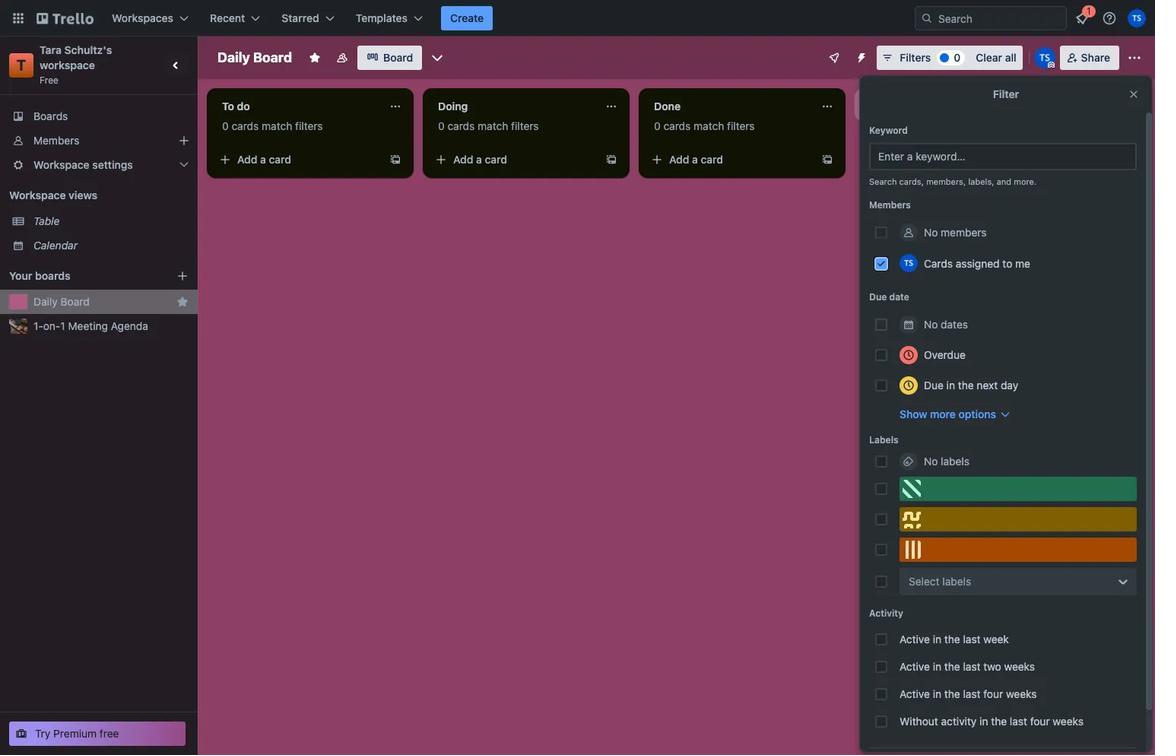 Task type: describe. For each thing, give the bounding box(es) containing it.
Done text field
[[645, 94, 812, 119]]

workspaces button
[[103, 6, 198, 30]]

share button
[[1060, 46, 1119, 70]]

no labels
[[924, 455, 970, 468]]

tara schultz's workspace link
[[40, 43, 115, 71]]

tara schultz (taraschultz7) image
[[1128, 9, 1146, 27]]

all
[[1005, 51, 1017, 64]]

create
[[450, 11, 484, 24]]

show more options
[[900, 408, 996, 421]]

done
[[654, 100, 681, 113]]

settings
[[92, 158, 133, 171]]

show menu image
[[1127, 50, 1142, 65]]

card for done
[[701, 153, 723, 166]]

0 cards match filters for done
[[654, 119, 755, 132]]

match for to do
[[262, 119, 292, 132]]

in for active in the last two weeks
[[933, 660, 942, 673]]

active in the last four weeks
[[900, 687, 1037, 700]]

search
[[869, 176, 897, 186]]

due in the next day
[[924, 379, 1018, 392]]

starred
[[282, 11, 319, 24]]

members,
[[926, 176, 966, 186]]

match for doing
[[478, 119, 508, 132]]

open information menu image
[[1102, 11, 1117, 26]]

your boards
[[9, 269, 70, 282]]

workspace views
[[9, 189, 97, 202]]

assigned
[[956, 257, 1000, 270]]

show
[[900, 408, 927, 421]]

calendar link
[[33, 238, 189, 253]]

try
[[35, 727, 50, 740]]

activity
[[941, 715, 977, 728]]

1-on-1 meeting agenda
[[33, 319, 148, 332]]

dates
[[941, 318, 968, 331]]

recent
[[210, 11, 245, 24]]

tara schultz's workspace free
[[40, 43, 115, 86]]

due for due date
[[869, 291, 887, 303]]

without
[[900, 715, 938, 728]]

more
[[930, 408, 956, 421]]

active for active in the last four weeks
[[900, 687, 930, 700]]

templates button
[[347, 6, 432, 30]]

color: yellow, title: none element
[[900, 507, 1137, 532]]

do
[[237, 100, 250, 113]]

in for due in the next day
[[947, 379, 955, 392]]

premium
[[53, 727, 97, 740]]

and
[[997, 176, 1012, 186]]

1
[[60, 319, 65, 332]]

filters for to do
[[295, 119, 323, 132]]

table link
[[33, 214, 189, 229]]

color: orange, title: none element
[[900, 538, 1137, 562]]

boards
[[33, 110, 68, 122]]

0 horizontal spatial tara schultz (taraschultz7) image
[[900, 254, 918, 272]]

card for doing
[[485, 153, 507, 166]]

week
[[984, 633, 1009, 646]]

recent button
[[201, 6, 269, 30]]

card for to do
[[269, 153, 291, 166]]

add a card button for doing
[[429, 148, 599, 172]]

activity
[[869, 608, 903, 619]]

without activity in the last four weeks
[[900, 715, 1084, 728]]

create button
[[441, 6, 493, 30]]

create from template… image for to do
[[389, 154, 402, 166]]

t link
[[9, 53, 33, 78]]

free
[[100, 727, 119, 740]]

the for week
[[944, 633, 960, 646]]

your boards with 2 items element
[[9, 267, 154, 285]]

close popover image
[[1128, 88, 1140, 100]]

daily inside daily board link
[[33, 295, 58, 308]]

show more options button
[[900, 407, 1011, 422]]

clear
[[976, 51, 1002, 64]]

workspaces
[[112, 11, 173, 24]]

add for done
[[669, 153, 689, 166]]

last for week
[[963, 633, 981, 646]]

try premium free button
[[9, 722, 186, 746]]

1 notification image
[[1073, 9, 1091, 27]]

starred icon image
[[176, 296, 189, 308]]

on-
[[43, 319, 60, 332]]

cards,
[[899, 176, 924, 186]]

Doing text field
[[429, 94, 596, 119]]

workspace settings button
[[0, 153, 198, 177]]

free
[[40, 75, 59, 86]]

add a card button for to do
[[213, 148, 383, 172]]

color: green, title: none element
[[900, 477, 1137, 501]]

day
[[1001, 379, 1018, 392]]

to
[[222, 100, 234, 113]]

match for done
[[694, 119, 724, 132]]

me
[[1015, 257, 1030, 270]]

members inside 'link'
[[33, 134, 79, 147]]

workspace
[[40, 59, 95, 71]]

in right activity
[[980, 715, 988, 728]]

labels for select labels
[[943, 575, 971, 588]]

the for four
[[944, 687, 960, 700]]

clear all button
[[970, 46, 1023, 70]]

two
[[984, 660, 1001, 673]]

options
[[959, 408, 996, 421]]

workspace for workspace views
[[9, 189, 66, 202]]

primary element
[[0, 0, 1155, 37]]

daily board inside board name text box
[[217, 49, 292, 65]]

calendar
[[33, 239, 78, 252]]

labels,
[[968, 176, 994, 186]]

search cards, members, labels, and more.
[[869, 176, 1037, 186]]

cards for to do
[[232, 119, 259, 132]]

doing
[[438, 100, 468, 113]]

t
[[17, 56, 26, 74]]

add a card for done
[[669, 153, 723, 166]]

Enter a keyword… text field
[[869, 143, 1137, 170]]

0 cards match filters for to do
[[222, 119, 323, 132]]

try premium free
[[35, 727, 119, 740]]

add board image
[[176, 270, 189, 282]]

last for four
[[963, 687, 981, 700]]

cards assigned to me
[[924, 257, 1030, 270]]



Task type: locate. For each thing, give the bounding box(es) containing it.
card down to do text field
[[269, 153, 291, 166]]

add down done
[[669, 153, 689, 166]]

add a card for doing
[[453, 153, 507, 166]]

meeting
[[68, 319, 108, 332]]

labels
[[869, 434, 899, 446]]

1 vertical spatial active
[[900, 660, 930, 673]]

in for active in the last week
[[933, 633, 942, 646]]

in up active in the last two weeks
[[933, 633, 942, 646]]

overdue
[[924, 348, 966, 361]]

cards for doing
[[447, 119, 475, 132]]

0 vertical spatial four
[[984, 687, 1003, 700]]

active
[[900, 633, 930, 646], [900, 660, 930, 673], [900, 687, 930, 700]]

1 card from the left
[[269, 153, 291, 166]]

1 horizontal spatial daily board
[[217, 49, 292, 65]]

1 vertical spatial daily
[[33, 295, 58, 308]]

0 vertical spatial workspace
[[33, 158, 89, 171]]

search image
[[921, 12, 933, 24]]

in up without
[[933, 687, 942, 700]]

no for no members
[[924, 226, 938, 239]]

tara
[[40, 43, 62, 56]]

board down your boards with 2 items element
[[60, 295, 90, 308]]

match down to do text field
[[262, 119, 292, 132]]

agenda
[[111, 319, 148, 332]]

the for two
[[944, 660, 960, 673]]

active in the last two weeks
[[900, 660, 1035, 673]]

filters down to do text field
[[295, 119, 323, 132]]

1 vertical spatial daily board
[[33, 295, 90, 308]]

0 horizontal spatial add a card button
[[213, 148, 383, 172]]

board
[[253, 49, 292, 65], [383, 51, 413, 64], [60, 295, 90, 308]]

date
[[889, 291, 909, 303]]

templates
[[356, 11, 408, 24]]

add down do
[[237, 153, 257, 166]]

1 horizontal spatial daily
[[217, 49, 250, 65]]

0 horizontal spatial cards
[[232, 119, 259, 132]]

create from template… image for doing
[[605, 154, 617, 166]]

0 horizontal spatial a
[[260, 153, 266, 166]]

2 horizontal spatial add a card button
[[645, 148, 815, 172]]

add a card down done
[[669, 153, 723, 166]]

in for active in the last four weeks
[[933, 687, 942, 700]]

0 down to
[[222, 119, 229, 132]]

board inside board name text box
[[253, 49, 292, 65]]

due left date
[[869, 291, 887, 303]]

1 horizontal spatial board
[[253, 49, 292, 65]]

1 horizontal spatial members
[[869, 199, 911, 211]]

0 horizontal spatial filters
[[295, 119, 323, 132]]

in down active in the last week
[[933, 660, 942, 673]]

0 vertical spatial members
[[33, 134, 79, 147]]

your
[[9, 269, 32, 282]]

1 horizontal spatial filters
[[511, 119, 539, 132]]

add a card
[[237, 153, 291, 166], [453, 153, 507, 166], [669, 153, 723, 166]]

3 card from the left
[[701, 153, 723, 166]]

1 add a card button from the left
[[213, 148, 383, 172]]

workspace up 'table'
[[9, 189, 66, 202]]

1 horizontal spatial due
[[924, 379, 944, 392]]

members down the search
[[869, 199, 911, 211]]

due date
[[869, 291, 909, 303]]

labels for no labels
[[941, 455, 970, 468]]

tara schultz (taraschultz7) image right all
[[1034, 47, 1055, 68]]

add a card button for done
[[645, 148, 815, 172]]

table
[[33, 214, 60, 227]]

the up activity
[[944, 687, 960, 700]]

clear all
[[976, 51, 1017, 64]]

card down doing "text field"
[[485, 153, 507, 166]]

1-on-1 meeting agenda link
[[33, 319, 189, 334]]

1 horizontal spatial create from template… image
[[605, 154, 617, 166]]

1 vertical spatial tara schultz (taraschultz7) image
[[900, 254, 918, 272]]

more.
[[1014, 176, 1037, 186]]

due for due in the next day
[[924, 379, 944, 392]]

filters for doing
[[511, 119, 539, 132]]

2 horizontal spatial filters
[[727, 119, 755, 132]]

match down done text field
[[694, 119, 724, 132]]

boards link
[[0, 104, 198, 129]]

in up show more options
[[947, 379, 955, 392]]

2 add from the left
[[453, 153, 473, 166]]

last left week
[[963, 633, 981, 646]]

0 vertical spatial daily board
[[217, 49, 292, 65]]

2 a from the left
[[476, 153, 482, 166]]

2 horizontal spatial board
[[383, 51, 413, 64]]

1 horizontal spatial a
[[476, 153, 482, 166]]

workspace up workspace views
[[33, 158, 89, 171]]

add a card button
[[213, 148, 383, 172], [429, 148, 599, 172], [645, 148, 815, 172]]

daily up on-
[[33, 295, 58, 308]]

last down active in the last two weeks
[[963, 687, 981, 700]]

1 horizontal spatial tara schultz (taraschultz7) image
[[1034, 47, 1055, 68]]

starred button
[[272, 6, 344, 30]]

tara schultz (taraschultz7) image
[[1034, 47, 1055, 68], [900, 254, 918, 272]]

members down boards
[[33, 134, 79, 147]]

1 horizontal spatial add a card button
[[429, 148, 599, 172]]

2 horizontal spatial card
[[701, 153, 723, 166]]

card
[[269, 153, 291, 166], [485, 153, 507, 166], [701, 153, 723, 166]]

Search field
[[933, 7, 1066, 30]]

1 active from the top
[[900, 633, 930, 646]]

0 cards match filters for doing
[[438, 119, 539, 132]]

a down doing "text field"
[[476, 153, 482, 166]]

1 horizontal spatial match
[[478, 119, 508, 132]]

last left 'two'
[[963, 660, 981, 673]]

labels
[[941, 455, 970, 468], [943, 575, 971, 588]]

1 horizontal spatial 0 cards match filters
[[438, 119, 539, 132]]

schultz's
[[64, 43, 112, 56]]

weeks
[[1004, 660, 1035, 673], [1006, 687, 1037, 700], [1053, 715, 1084, 728]]

due
[[869, 291, 887, 303], [924, 379, 944, 392]]

labels down "show more options" button
[[941, 455, 970, 468]]

2 create from template… image from the left
[[605, 154, 617, 166]]

add a card down do
[[237, 153, 291, 166]]

0 horizontal spatial match
[[262, 119, 292, 132]]

board inside daily board link
[[60, 295, 90, 308]]

the
[[958, 379, 974, 392], [944, 633, 960, 646], [944, 660, 960, 673], [944, 687, 960, 700], [991, 715, 1007, 728]]

0 horizontal spatial daily
[[33, 295, 58, 308]]

2 0 cards match filters from the left
[[438, 119, 539, 132]]

members link
[[0, 129, 198, 153]]

add a card button down doing "text field"
[[429, 148, 599, 172]]

0 for to do
[[222, 119, 229, 132]]

0 vertical spatial active
[[900, 633, 930, 646]]

select labels
[[909, 575, 971, 588]]

daily board up 1
[[33, 295, 90, 308]]

daily board link
[[33, 294, 170, 310]]

3 add a card from the left
[[669, 153, 723, 166]]

filters down done text field
[[727, 119, 755, 132]]

1 cards from the left
[[232, 119, 259, 132]]

add down doing
[[453, 153, 473, 166]]

no dates
[[924, 318, 968, 331]]

no members
[[924, 226, 987, 239]]

active down activity
[[900, 633, 930, 646]]

2 add a card from the left
[[453, 153, 507, 166]]

star or unstar board image
[[309, 52, 321, 64]]

0 horizontal spatial add a card
[[237, 153, 291, 166]]

keyword
[[869, 125, 908, 136]]

2 card from the left
[[485, 153, 507, 166]]

2 horizontal spatial a
[[692, 153, 698, 166]]

labels right select
[[943, 575, 971, 588]]

to do
[[222, 100, 250, 113]]

this member is an admin of this board. image
[[1048, 62, 1055, 68]]

0 horizontal spatial 0 cards match filters
[[222, 119, 323, 132]]

share
[[1081, 51, 1110, 64]]

create from template… image
[[821, 154, 833, 166]]

0 vertical spatial tara schultz (taraschultz7) image
[[1034, 47, 1055, 68]]

add for to do
[[237, 153, 257, 166]]

0 vertical spatial labels
[[941, 455, 970, 468]]

match down doing "text field"
[[478, 119, 508, 132]]

0 horizontal spatial four
[[984, 687, 1003, 700]]

daily
[[217, 49, 250, 65], [33, 295, 58, 308]]

filters
[[900, 51, 931, 64]]

1 no from the top
[[924, 226, 938, 239]]

filters for done
[[727, 119, 755, 132]]

workspace navigation collapse icon image
[[166, 55, 187, 76]]

last
[[963, 633, 981, 646], [963, 660, 981, 673], [963, 687, 981, 700], [1010, 715, 1027, 728]]

0 cards match filters down to do text field
[[222, 119, 323, 132]]

customize views image
[[430, 50, 445, 65]]

no left dates
[[924, 318, 938, 331]]

0 down done
[[654, 119, 661, 132]]

2 cards from the left
[[447, 119, 475, 132]]

3 no from the top
[[924, 455, 938, 468]]

select
[[909, 575, 940, 588]]

active in the last week
[[900, 633, 1009, 646]]

a for done
[[692, 153, 698, 166]]

the left next
[[958, 379, 974, 392]]

workspace inside dropdown button
[[33, 158, 89, 171]]

daily board down recent dropdown button in the top of the page
[[217, 49, 292, 65]]

1 vertical spatial workspace
[[9, 189, 66, 202]]

add a card down doing
[[453, 153, 507, 166]]

next
[[977, 379, 998, 392]]

3 add a card button from the left
[[645, 148, 815, 172]]

2 horizontal spatial 0 cards match filters
[[654, 119, 755, 132]]

0 left clear
[[954, 51, 961, 64]]

1-
[[33, 319, 43, 332]]

cards
[[232, 119, 259, 132], [447, 119, 475, 132], [663, 119, 691, 132]]

1 horizontal spatial add a card
[[453, 153, 507, 166]]

the up active in the last two weeks
[[944, 633, 960, 646]]

power ups image
[[828, 52, 841, 64]]

cards down done
[[663, 119, 691, 132]]

2 add a card button from the left
[[429, 148, 599, 172]]

members
[[33, 134, 79, 147], [869, 199, 911, 211]]

0 vertical spatial weeks
[[1004, 660, 1035, 673]]

cards down doing
[[447, 119, 475, 132]]

to
[[1003, 257, 1012, 270]]

1 horizontal spatial card
[[485, 153, 507, 166]]

1 0 cards match filters from the left
[[222, 119, 323, 132]]

automation image
[[850, 46, 871, 67]]

a for doing
[[476, 153, 482, 166]]

views
[[69, 189, 97, 202]]

2 vertical spatial no
[[924, 455, 938, 468]]

0 for doing
[[438, 119, 445, 132]]

card down done text field
[[701, 153, 723, 166]]

0 cards match filters
[[222, 119, 323, 132], [438, 119, 539, 132], [654, 119, 755, 132]]

3 cards from the left
[[663, 119, 691, 132]]

3 0 cards match filters from the left
[[654, 119, 755, 132]]

create from template… image
[[389, 154, 402, 166], [605, 154, 617, 166]]

the down active in the last week
[[944, 660, 960, 673]]

weeks for active in the last four weeks
[[1006, 687, 1037, 700]]

add
[[237, 153, 257, 166], [453, 153, 473, 166], [669, 153, 689, 166]]

0 horizontal spatial create from template… image
[[389, 154, 402, 166]]

1 create from template… image from the left
[[389, 154, 402, 166]]

3 a from the left
[[692, 153, 698, 166]]

0 for done
[[654, 119, 661, 132]]

due up more
[[924, 379, 944, 392]]

match
[[262, 119, 292, 132], [478, 119, 508, 132], [694, 119, 724, 132]]

cards down do
[[232, 119, 259, 132]]

back to home image
[[37, 6, 94, 30]]

active for active in the last two weeks
[[900, 660, 930, 673]]

0 horizontal spatial due
[[869, 291, 887, 303]]

2 vertical spatial weeks
[[1053, 715, 1084, 728]]

2 filters from the left
[[511, 119, 539, 132]]

board left customize views image
[[383, 51, 413, 64]]

0 cards match filters down done text field
[[654, 119, 755, 132]]

board link
[[358, 46, 422, 70]]

active for active in the last week
[[900, 633, 930, 646]]

Board name text field
[[210, 46, 300, 70]]

tara schultz (taraschultz7) image left cards
[[900, 254, 918, 272]]

daily inside board name text box
[[217, 49, 250, 65]]

add a card button down done text field
[[645, 148, 815, 172]]

filters
[[295, 119, 323, 132], [511, 119, 539, 132], [727, 119, 755, 132]]

a down to do text field
[[260, 153, 266, 166]]

3 match from the left
[[694, 119, 724, 132]]

workspace for workspace settings
[[33, 158, 89, 171]]

1 match from the left
[[262, 119, 292, 132]]

workspace visible image
[[336, 52, 348, 64]]

1 add from the left
[[237, 153, 257, 166]]

0 horizontal spatial board
[[60, 295, 90, 308]]

2 vertical spatial active
[[900, 687, 930, 700]]

2 match from the left
[[478, 119, 508, 132]]

3 filters from the left
[[727, 119, 755, 132]]

To do text field
[[213, 94, 380, 119]]

board inside board link
[[383, 51, 413, 64]]

add for doing
[[453, 153, 473, 166]]

daily down recent dropdown button in the top of the page
[[217, 49, 250, 65]]

add a card button down to do text field
[[213, 148, 383, 172]]

3 add from the left
[[669, 153, 689, 166]]

0 horizontal spatial add
[[237, 153, 257, 166]]

last for two
[[963, 660, 981, 673]]

a for to do
[[260, 153, 266, 166]]

1 add a card from the left
[[237, 153, 291, 166]]

2 horizontal spatial cards
[[663, 119, 691, 132]]

board left star or unstar board icon
[[253, 49, 292, 65]]

1 a from the left
[[260, 153, 266, 166]]

no down more
[[924, 455, 938, 468]]

last down active in the last four weeks
[[1010, 715, 1027, 728]]

2 no from the top
[[924, 318, 938, 331]]

active down active in the last week
[[900, 660, 930, 673]]

workspace
[[33, 158, 89, 171], [9, 189, 66, 202]]

1 vertical spatial due
[[924, 379, 944, 392]]

boards
[[35, 269, 70, 282]]

active up without
[[900, 687, 930, 700]]

filters down doing "text field"
[[511, 119, 539, 132]]

1 vertical spatial labels
[[943, 575, 971, 588]]

the for day
[[958, 379, 974, 392]]

cards
[[924, 257, 953, 270]]

1 vertical spatial weeks
[[1006, 687, 1037, 700]]

the right activity
[[991, 715, 1007, 728]]

0 horizontal spatial daily board
[[33, 295, 90, 308]]

1 horizontal spatial four
[[1030, 715, 1050, 728]]

a down done text field
[[692, 153, 698, 166]]

1 vertical spatial four
[[1030, 715, 1050, 728]]

no for no labels
[[924, 455, 938, 468]]

0 cards match filters down doing "text field"
[[438, 119, 539, 132]]

0 horizontal spatial card
[[269, 153, 291, 166]]

add a card for to do
[[237, 153, 291, 166]]

0 down doing
[[438, 119, 445, 132]]

1 vertical spatial no
[[924, 318, 938, 331]]

1 vertical spatial members
[[869, 199, 911, 211]]

weeks for active in the last two weeks
[[1004, 660, 1035, 673]]

daily board
[[217, 49, 292, 65], [33, 295, 90, 308]]

0 vertical spatial daily
[[217, 49, 250, 65]]

2 horizontal spatial add a card
[[669, 153, 723, 166]]

2 horizontal spatial match
[[694, 119, 724, 132]]

0 vertical spatial due
[[869, 291, 887, 303]]

cards for done
[[663, 119, 691, 132]]

1 horizontal spatial cards
[[447, 119, 475, 132]]

3 active from the top
[[900, 687, 930, 700]]

in
[[947, 379, 955, 392], [933, 633, 942, 646], [933, 660, 942, 673], [933, 687, 942, 700], [980, 715, 988, 728]]

no up cards
[[924, 226, 938, 239]]

filter
[[993, 87, 1019, 100]]

0 vertical spatial no
[[924, 226, 938, 239]]

no
[[924, 226, 938, 239], [924, 318, 938, 331], [924, 455, 938, 468]]

1 filters from the left
[[295, 119, 323, 132]]

a
[[260, 153, 266, 166], [476, 153, 482, 166], [692, 153, 698, 166]]

2 horizontal spatial add
[[669, 153, 689, 166]]

0 horizontal spatial members
[[33, 134, 79, 147]]

1 horizontal spatial add
[[453, 153, 473, 166]]

workspace settings
[[33, 158, 133, 171]]

no for no dates
[[924, 318, 938, 331]]

2 active from the top
[[900, 660, 930, 673]]



Task type: vqa. For each thing, say whether or not it's contained in the screenshot.
Create from template… image for To do
yes



